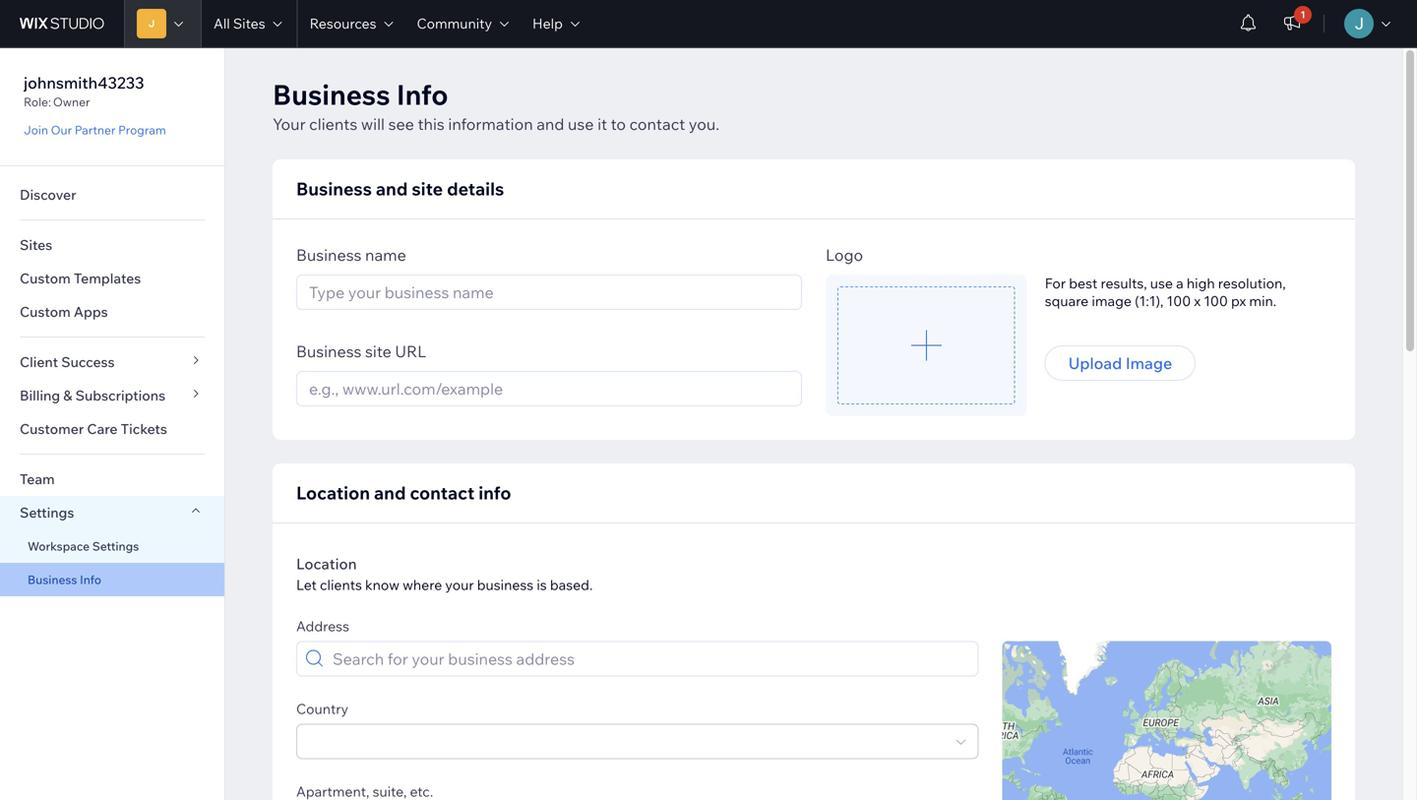 Task type: vqa. For each thing, say whether or not it's contained in the screenshot.
sidebar element
yes



Task type: describe. For each thing, give the bounding box(es) containing it.
results,
[[1101, 275, 1147, 292]]

discover
[[20, 186, 76, 203]]

1 horizontal spatial sites
[[233, 15, 265, 32]]

address
[[296, 617, 349, 635]]

care
[[87, 420, 118, 437]]

info for business info your clients will see this information and use it to contact you.
[[396, 77, 448, 112]]

your
[[445, 576, 474, 593]]

min.
[[1249, 292, 1276, 309]]

workspace settings
[[28, 539, 139, 554]]

program
[[118, 123, 166, 137]]

business for business name
[[296, 245, 362, 265]]

sites link
[[0, 228, 224, 262]]

business info your clients will see this information and use it to contact you.
[[273, 77, 719, 134]]

details
[[447, 178, 504, 200]]

business info
[[28, 572, 101, 587]]

custom for custom apps
[[20, 303, 71, 320]]

info
[[478, 482, 511, 504]]

apps
[[74, 303, 108, 320]]

location and contact info
[[296, 482, 511, 504]]

client success
[[20, 353, 115, 370]]

px
[[1231, 292, 1246, 309]]

location for and
[[296, 482, 370, 504]]

business for business info your clients will see this information and use it to contact you.
[[273, 77, 390, 112]]

all
[[214, 15, 230, 32]]

billing
[[20, 387, 60, 404]]

1
[[1300, 8, 1305, 21]]

country
[[296, 700, 348, 717]]

client
[[20, 353, 58, 370]]

resolution,
[[1218, 275, 1286, 292]]

this
[[418, 114, 445, 134]]

partner
[[75, 123, 116, 137]]

join our partner program button
[[24, 121, 166, 139]]

x
[[1194, 292, 1201, 309]]

url
[[395, 341, 426, 361]]

business name
[[296, 245, 406, 265]]

templates
[[74, 270, 141, 287]]

settings inside popup button
[[20, 504, 74, 521]]

where
[[403, 576, 442, 593]]

info for business info
[[80, 572, 101, 587]]

square
[[1045, 292, 1089, 309]]

best
[[1069, 275, 1098, 292]]

subscriptions
[[75, 387, 165, 404]]

image
[[1092, 292, 1132, 309]]

&
[[63, 387, 72, 404]]

logo
[[826, 245, 863, 265]]

contact inside business info your clients will see this information and use it to contact you.
[[629, 114, 685, 134]]

for
[[1045, 275, 1066, 292]]

success
[[61, 353, 115, 370]]

johnsmith43233
[[24, 73, 144, 93]]

johnsmith43233 role: owner
[[24, 73, 144, 109]]

based.
[[550, 576, 593, 593]]

community
[[417, 15, 492, 32]]

help button
[[521, 0, 591, 47]]

join
[[24, 123, 48, 137]]

business for business info
[[28, 572, 77, 587]]

Type your business name field
[[303, 276, 795, 309]]

see
[[388, 114, 414, 134]]

customer care tickets link
[[0, 412, 224, 446]]

and for info
[[374, 482, 406, 504]]

use inside for best results, use a high resolution, square image (1:1), 100 x 100 px min.
[[1150, 275, 1173, 292]]

1 vertical spatial settings
[[92, 539, 139, 554]]

all sites
[[214, 15, 265, 32]]

and for details
[[376, 178, 408, 200]]



Task type: locate. For each thing, give the bounding box(es) containing it.
100
[[1167, 292, 1191, 309], [1204, 292, 1228, 309]]

business for business site url
[[296, 341, 362, 361]]

business left url
[[296, 341, 362, 361]]

1 horizontal spatial site
[[412, 178, 443, 200]]

name
[[365, 245, 406, 265]]

0 vertical spatial use
[[568, 114, 594, 134]]

None field
[[303, 725, 950, 758]]

upload image button
[[1045, 345, 1196, 381]]

settings button
[[0, 496, 224, 529]]

use left "it"
[[568, 114, 594, 134]]

and inside business info your clients will see this information and use it to contact you.
[[537, 114, 564, 134]]

business
[[273, 77, 390, 112], [296, 178, 372, 200], [296, 245, 362, 265], [296, 341, 362, 361], [28, 572, 77, 587]]

business inside "sidebar" element
[[28, 572, 77, 587]]

(1:1),
[[1135, 292, 1164, 309]]

100 right x
[[1204, 292, 1228, 309]]

role:
[[24, 94, 51, 109]]

0 vertical spatial sites
[[233, 15, 265, 32]]

sites inside sites link
[[20, 236, 52, 253]]

0 vertical spatial clients
[[309, 114, 357, 134]]

discover link
[[0, 178, 224, 212]]

1 location from the top
[[296, 482, 370, 504]]

customer care tickets
[[20, 420, 167, 437]]

2 vertical spatial and
[[374, 482, 406, 504]]

0 vertical spatial site
[[412, 178, 443, 200]]

sidebar element
[[0, 47, 225, 800]]

1 horizontal spatial use
[[1150, 275, 1173, 292]]

100 down 'a'
[[1167, 292, 1191, 309]]

0 vertical spatial info
[[396, 77, 448, 112]]

upload
[[1068, 353, 1122, 373]]

upload image
[[1068, 353, 1172, 373]]

high
[[1187, 275, 1215, 292]]

business info link
[[0, 563, 224, 596]]

1 100 from the left
[[1167, 292, 1191, 309]]

sites down discover
[[20, 236, 52, 253]]

join our partner program
[[24, 123, 166, 137]]

will
[[361, 114, 385, 134]]

site left url
[[365, 341, 391, 361]]

0 horizontal spatial 100
[[1167, 292, 1191, 309]]

1 vertical spatial site
[[365, 341, 391, 361]]

information
[[448, 114, 533, 134]]

sites right all
[[233, 15, 265, 32]]

custom for custom templates
[[20, 270, 71, 287]]

1 vertical spatial contact
[[410, 482, 475, 504]]

location for let
[[296, 555, 357, 573]]

clients inside business info your clients will see this information and use it to contact you.
[[309, 114, 357, 134]]

client success button
[[0, 345, 224, 379]]

owner
[[53, 94, 90, 109]]

your
[[273, 114, 306, 134]]

contact left info
[[410, 482, 475, 504]]

team
[[20, 470, 55, 488]]

info inside "sidebar" element
[[80, 572, 101, 587]]

map region
[[1002, 641, 1331, 800]]

let
[[296, 576, 317, 593]]

for best results, use a high resolution, square image (1:1), 100 x 100 px min.
[[1045, 275, 1286, 309]]

1 horizontal spatial settings
[[92, 539, 139, 554]]

custom
[[20, 270, 71, 287], [20, 303, 71, 320]]

0 horizontal spatial use
[[568, 114, 594, 134]]

to
[[611, 114, 626, 134]]

business up business name
[[296, 178, 372, 200]]

settings up business info link
[[92, 539, 139, 554]]

contact
[[629, 114, 685, 134], [410, 482, 475, 504]]

info up this
[[396, 77, 448, 112]]

is
[[537, 576, 547, 593]]

know
[[365, 576, 400, 593]]

0 vertical spatial settings
[[20, 504, 74, 521]]

business site url
[[296, 341, 426, 361]]

you.
[[689, 114, 719, 134]]

business and site details
[[296, 178, 504, 200]]

tickets
[[121, 420, 167, 437]]

custom apps link
[[0, 295, 224, 329]]

location
[[296, 482, 370, 504], [296, 555, 357, 573]]

and left "it"
[[537, 114, 564, 134]]

clients inside location let clients know where your business is based.
[[320, 576, 362, 593]]

location let clients know where your business is based.
[[296, 555, 593, 593]]

business
[[477, 576, 534, 593]]

custom up custom apps
[[20, 270, 71, 287]]

team link
[[0, 463, 224, 496]]

0 vertical spatial custom
[[20, 270, 71, 287]]

business inside business info your clients will see this information and use it to contact you.
[[273, 77, 390, 112]]

customer
[[20, 420, 84, 437]]

0 horizontal spatial info
[[80, 572, 101, 587]]

1 vertical spatial location
[[296, 555, 357, 573]]

1 vertical spatial clients
[[320, 576, 362, 593]]

0 horizontal spatial settings
[[20, 504, 74, 521]]

1 custom from the top
[[20, 270, 71, 287]]

business down workspace
[[28, 572, 77, 587]]

1 horizontal spatial 100
[[1204, 292, 1228, 309]]

j button
[[124, 0, 201, 47]]

1 vertical spatial sites
[[20, 236, 52, 253]]

2 location from the top
[[296, 555, 357, 573]]

clients
[[309, 114, 357, 134], [320, 576, 362, 593]]

0 horizontal spatial sites
[[20, 236, 52, 253]]

resources
[[310, 15, 376, 32]]

it
[[597, 114, 607, 134]]

business left name
[[296, 245, 362, 265]]

0 horizontal spatial contact
[[410, 482, 475, 504]]

settings down the team
[[20, 504, 74, 521]]

1 horizontal spatial contact
[[629, 114, 685, 134]]

0 horizontal spatial site
[[365, 341, 391, 361]]

settings
[[20, 504, 74, 521], [92, 539, 139, 554]]

help
[[532, 15, 563, 32]]

info inside business info your clients will see this information and use it to contact you.
[[396, 77, 448, 112]]

Search for your business address field
[[327, 642, 972, 676]]

use
[[568, 114, 594, 134], [1150, 275, 1173, 292]]

j
[[148, 17, 155, 30]]

and
[[537, 114, 564, 134], [376, 178, 408, 200], [374, 482, 406, 504]]

workspace settings link
[[0, 529, 224, 563]]

our
[[51, 123, 72, 137]]

billing & subscriptions
[[20, 387, 165, 404]]

0 vertical spatial contact
[[629, 114, 685, 134]]

0 vertical spatial location
[[296, 482, 370, 504]]

1 vertical spatial use
[[1150, 275, 1173, 292]]

business for business and site details
[[296, 178, 372, 200]]

custom left apps
[[20, 303, 71, 320]]

contact right the to
[[629, 114, 685, 134]]

location inside location let clients know where your business is based.
[[296, 555, 357, 573]]

and up know
[[374, 482, 406, 504]]

1 horizontal spatial info
[[396, 77, 448, 112]]

clients left will
[[309, 114, 357, 134]]

use left 'a'
[[1150, 275, 1173, 292]]

1 vertical spatial and
[[376, 178, 408, 200]]

a
[[1176, 275, 1184, 292]]

image
[[1126, 353, 1172, 373]]

info
[[396, 77, 448, 112], [80, 572, 101, 587]]

e.g., www.url.com/example field
[[303, 372, 795, 405]]

billing & subscriptions button
[[0, 379, 224, 412]]

business up will
[[273, 77, 390, 112]]

clients right let
[[320, 576, 362, 593]]

custom apps
[[20, 303, 108, 320]]

site
[[412, 178, 443, 200], [365, 341, 391, 361]]

0 vertical spatial and
[[537, 114, 564, 134]]

custom templates
[[20, 270, 141, 287]]

2 100 from the left
[[1204, 292, 1228, 309]]

info down workspace settings
[[80, 572, 101, 587]]

2 custom from the top
[[20, 303, 71, 320]]

and down see
[[376, 178, 408, 200]]

1 vertical spatial info
[[80, 572, 101, 587]]

workspace
[[28, 539, 90, 554]]

custom templates link
[[0, 262, 224, 295]]

sites
[[233, 15, 265, 32], [20, 236, 52, 253]]

use inside business info your clients will see this information and use it to contact you.
[[568, 114, 594, 134]]

1 vertical spatial custom
[[20, 303, 71, 320]]

site left details
[[412, 178, 443, 200]]



